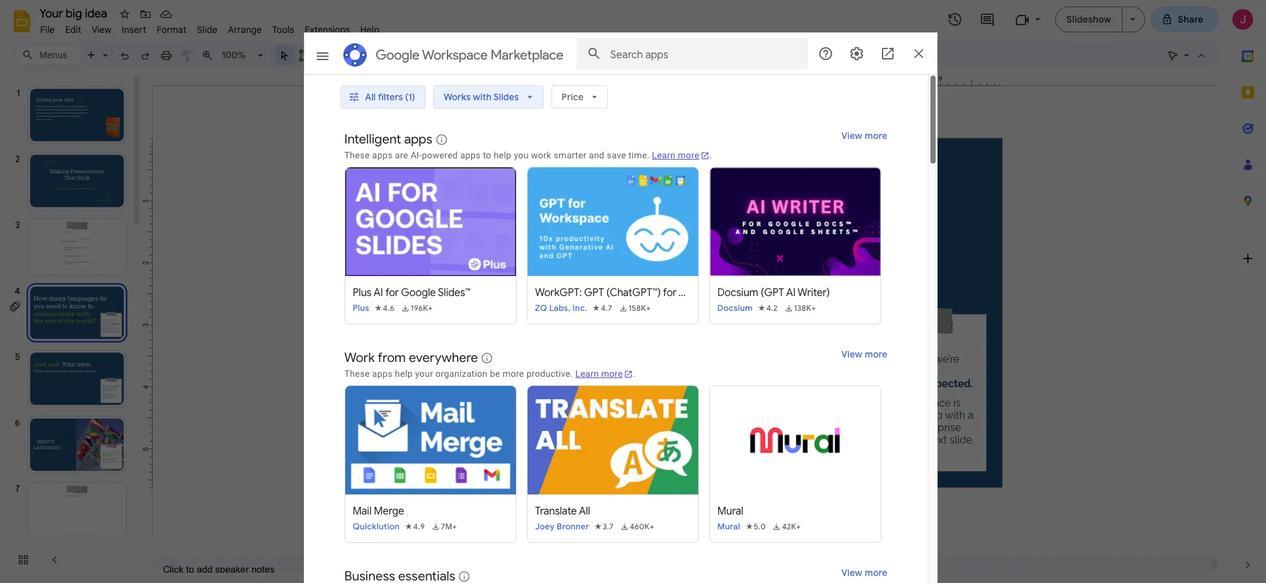 Task type: locate. For each thing, give the bounding box(es) containing it.
application
[[0, 0, 1266, 583]]

background
[[424, 49, 476, 61]]

application containing background
[[0, 0, 1266, 583]]

menu bar
[[35, 17, 385, 38]]

Menus field
[[16, 46, 81, 64]]

navigation
[[0, 73, 142, 583]]

menu bar inside menu bar banner
[[35, 17, 385, 38]]

tab list
[[1230, 38, 1266, 547]]

main toolbar
[[47, 0, 631, 572]]



Task type: describe. For each thing, give the bounding box(es) containing it.
navigation inside application
[[0, 73, 142, 583]]

theme
[[536, 49, 565, 61]]

transition
[[583, 49, 625, 61]]

Star checkbox
[[116, 5, 134, 23]]

background button
[[418, 45, 481, 65]]

Rename text field
[[35, 5, 114, 21]]

menu bar banner
[[0, 0, 1266, 583]]

tab list inside menu bar banner
[[1230, 38, 1266, 547]]

theme button
[[530, 45, 571, 65]]

share. private to only me. image
[[1161, 13, 1173, 25]]

transition button
[[577, 45, 631, 65]]

mode and view toolbar
[[1163, 42, 1212, 68]]



Task type: vqa. For each thing, say whether or not it's contained in the screenshot.
Menus 'field'
yes



